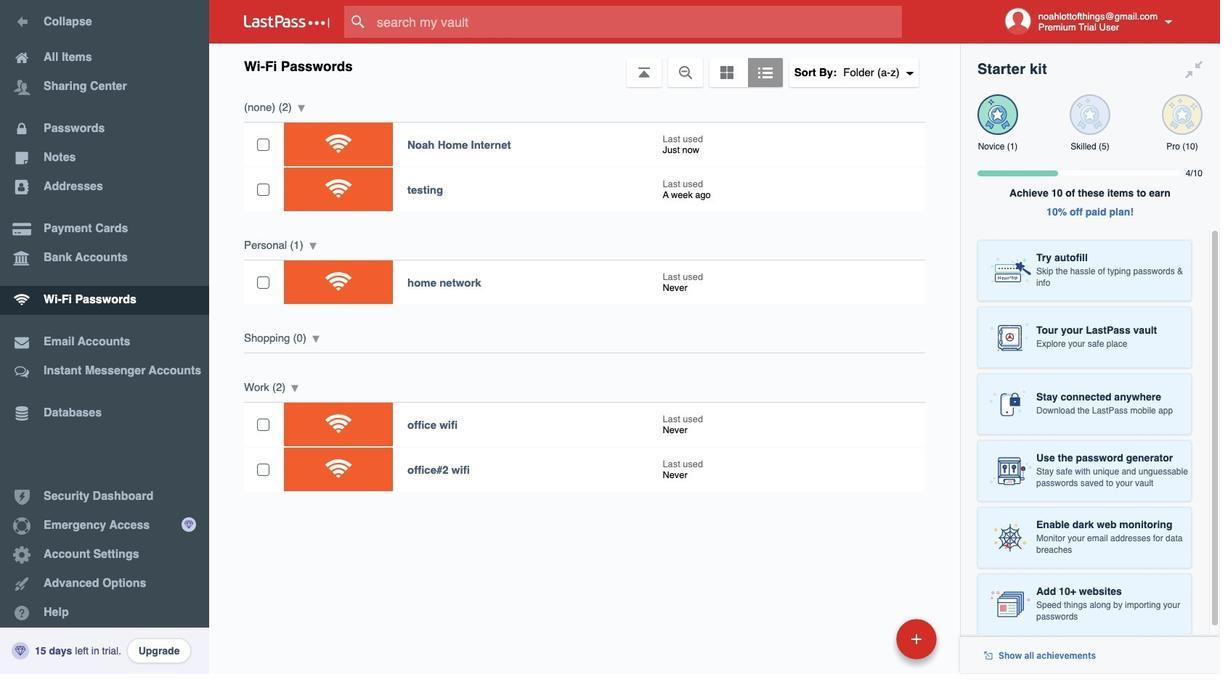 Task type: describe. For each thing, give the bounding box(es) containing it.
Search search field
[[344, 6, 925, 38]]

vault options navigation
[[209, 44, 960, 87]]

main navigation navigation
[[0, 0, 209, 675]]



Task type: locate. For each thing, give the bounding box(es) containing it.
lastpass image
[[244, 15, 330, 28]]

new item navigation
[[797, 615, 946, 675]]

new item element
[[797, 619, 942, 660]]

search my vault text field
[[344, 6, 925, 38]]



